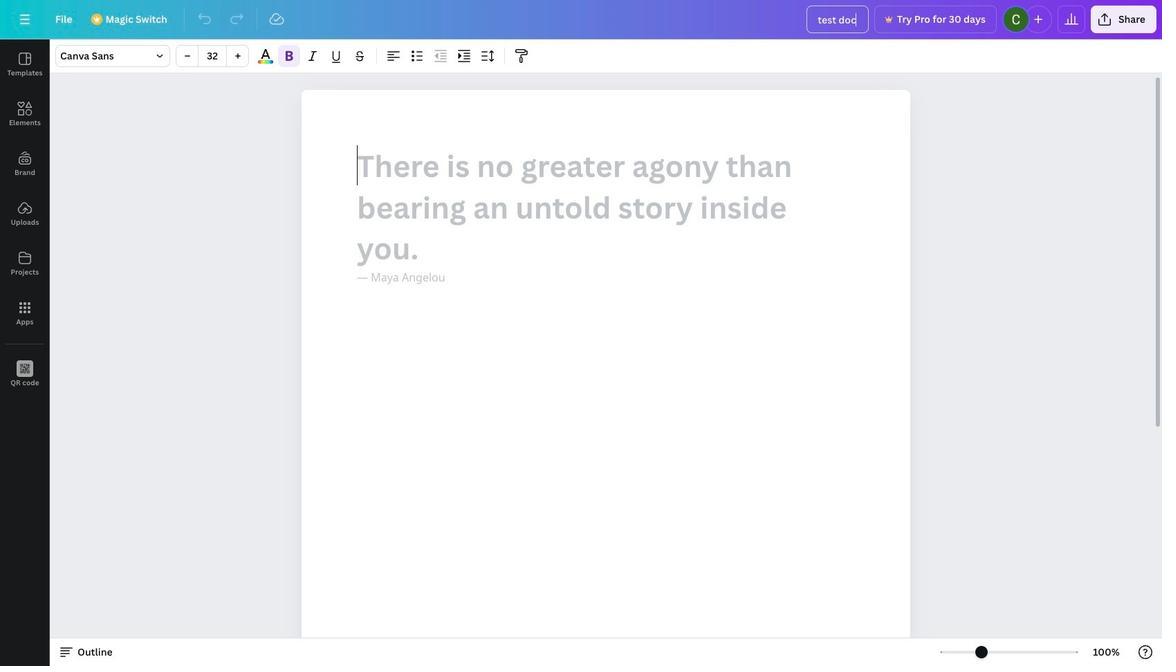 Task type: locate. For each thing, give the bounding box(es) containing it.
– – number field
[[203, 49, 222, 62]]

color range image
[[258, 60, 273, 64]]

None text field
[[302, 90, 911, 666]]

group
[[176, 45, 249, 67]]

side panel tab list
[[0, 39, 50, 399]]

Zoom button
[[1084, 642, 1129, 664]]

main menu bar
[[0, 0, 1163, 39]]



Task type: vqa. For each thing, say whether or not it's contained in the screenshot.
"In"
no



Task type: describe. For each thing, give the bounding box(es) containing it.
Design title text field
[[807, 6, 869, 33]]



